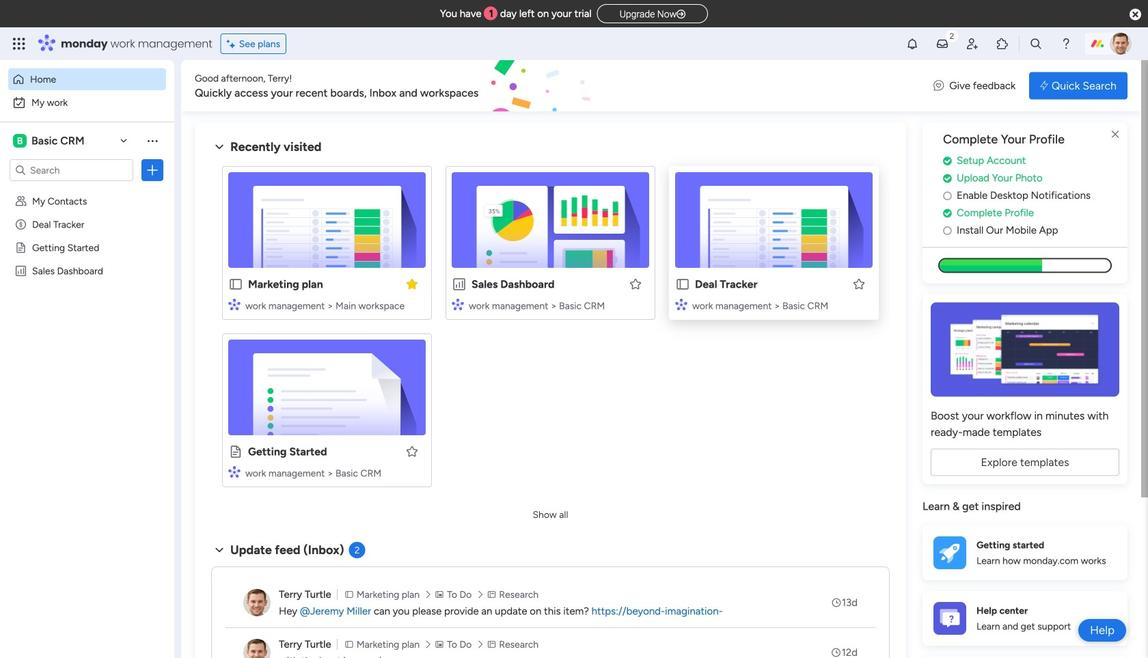Task type: describe. For each thing, give the bounding box(es) containing it.
v2 bolt switch image
[[1040, 78, 1048, 93]]

2 image
[[946, 28, 958, 43]]

2 vertical spatial option
[[0, 189, 174, 192]]

Search in workspace field
[[29, 162, 114, 178]]

1 circle o image from the top
[[943, 191, 952, 201]]

dapulse x slim image
[[1107, 126, 1124, 143]]

remove from favorites image
[[405, 277, 419, 291]]

dapulse close image
[[1130, 8, 1141, 22]]

options image
[[146, 163, 159, 177]]

1 vertical spatial public board image
[[228, 277, 243, 292]]

1 horizontal spatial public dashboard image
[[452, 277, 467, 292]]

0 horizontal spatial public board image
[[228, 444, 243, 459]]

0 horizontal spatial public board image
[[14, 241, 27, 254]]

add to favorites image
[[629, 277, 642, 291]]

1 vertical spatial terry turtle image
[[243, 589, 271, 616]]

close update feed (inbox) image
[[211, 542, 228, 558]]

dapulse rightstroke image
[[677, 9, 686, 19]]

select product image
[[12, 37, 26, 51]]

add to favorites image for the left public board image
[[405, 445, 419, 458]]

see plans image
[[227, 36, 239, 51]]

workspace options image
[[146, 134, 159, 147]]



Task type: vqa. For each thing, say whether or not it's contained in the screenshot.
search field on the left top of the page
no



Task type: locate. For each thing, give the bounding box(es) containing it.
workspace image
[[13, 133, 27, 148]]

help image
[[1059, 37, 1073, 51]]

0 vertical spatial terry turtle image
[[1110, 33, 1132, 55]]

public board image
[[675, 277, 690, 292], [228, 444, 243, 459]]

v2 user feedback image
[[934, 78, 944, 93]]

1 horizontal spatial public board image
[[675, 277, 690, 292]]

0 vertical spatial add to favorites image
[[852, 277, 866, 291]]

1 vertical spatial public board image
[[228, 444, 243, 459]]

help center element
[[923, 591, 1128, 646]]

invite members image
[[966, 37, 979, 51]]

1 horizontal spatial public board image
[[228, 277, 243, 292]]

monday marketplace image
[[996, 37, 1009, 51]]

terry turtle image
[[1110, 33, 1132, 55], [243, 589, 271, 616], [243, 639, 271, 658]]

1 vertical spatial check circle image
[[943, 208, 952, 218]]

0 vertical spatial option
[[8, 68, 166, 90]]

0 vertical spatial check circle image
[[943, 173, 952, 183]]

0 horizontal spatial public dashboard image
[[14, 264, 27, 277]]

add to favorites image for the rightmost public board image
[[852, 277, 866, 291]]

2 vertical spatial terry turtle image
[[243, 639, 271, 658]]

templates image image
[[935, 302, 1115, 397]]

list box
[[0, 187, 174, 467]]

0 vertical spatial public board image
[[14, 241, 27, 254]]

0 horizontal spatial add to favorites image
[[405, 445, 419, 458]]

1 horizontal spatial add to favorites image
[[852, 277, 866, 291]]

public board image
[[14, 241, 27, 254], [228, 277, 243, 292]]

1 vertical spatial option
[[8, 92, 166, 113]]

public dashboard image
[[14, 264, 27, 277], [452, 277, 467, 292]]

option
[[8, 68, 166, 90], [8, 92, 166, 113], [0, 189, 174, 192]]

0 vertical spatial public board image
[[675, 277, 690, 292]]

update feed image
[[936, 37, 949, 51]]

quick search results list box
[[211, 155, 890, 504]]

notifications image
[[906, 37, 919, 51]]

getting started element
[[923, 525, 1128, 580]]

search everything image
[[1029, 37, 1043, 51]]

2 circle o image from the top
[[943, 225, 952, 236]]

check circle image
[[943, 156, 952, 166]]

check circle image
[[943, 173, 952, 183], [943, 208, 952, 218]]

1 check circle image from the top
[[943, 173, 952, 183]]

2 element
[[349, 542, 365, 558]]

2 check circle image from the top
[[943, 208, 952, 218]]

close recently visited image
[[211, 139, 228, 155]]

1 vertical spatial add to favorites image
[[405, 445, 419, 458]]

0 vertical spatial circle o image
[[943, 191, 952, 201]]

workspace selection element
[[13, 133, 87, 149]]

1 vertical spatial circle o image
[[943, 225, 952, 236]]

add to favorites image
[[852, 277, 866, 291], [405, 445, 419, 458]]

circle o image
[[943, 191, 952, 201], [943, 225, 952, 236]]



